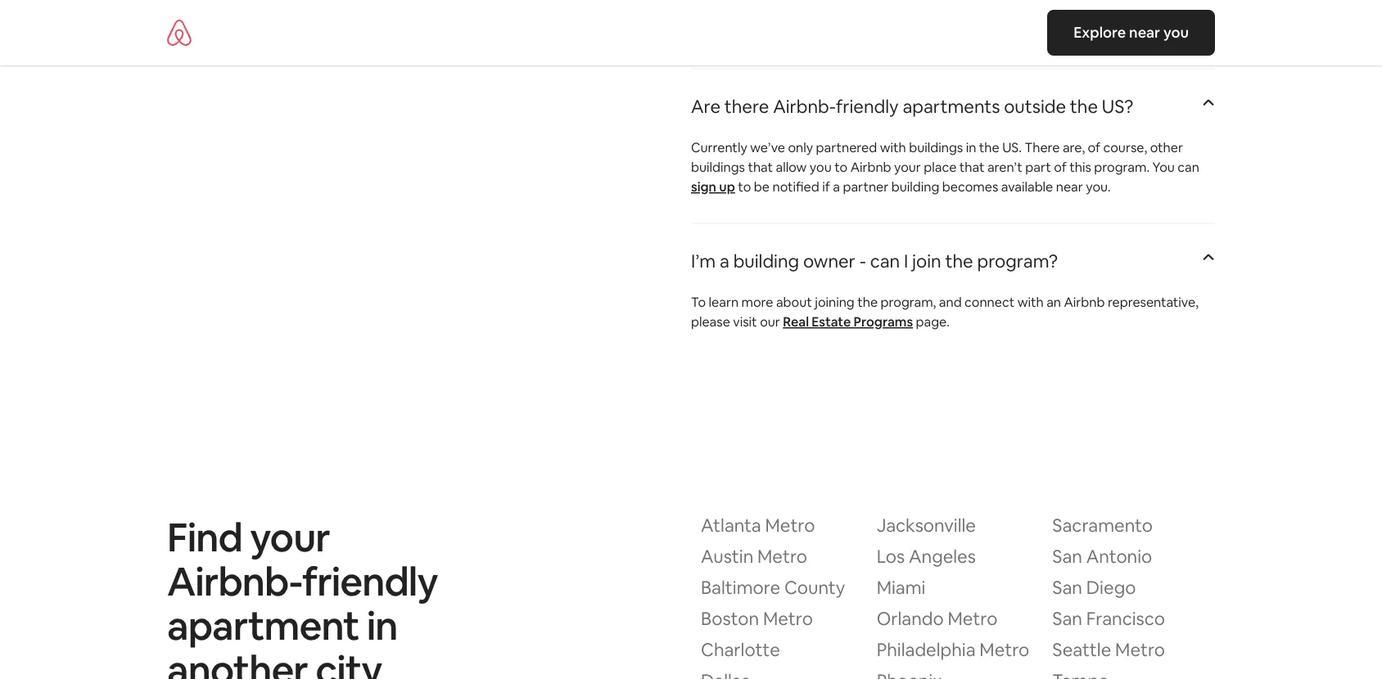 Task type: describe. For each thing, give the bounding box(es) containing it.
to right directly
[[919, 4, 932, 21]]

los
[[877, 546, 905, 569]]

austin metro link
[[701, 546, 864, 578]]

seattle
[[1053, 639, 1112, 662]]

1 vertical spatial can
[[870, 250, 900, 273]]

real estate programs page.
[[783, 314, 950, 331]]

real
[[783, 314, 809, 331]]

airbnb up do
[[721, 4, 762, 21]]

page.
[[916, 314, 950, 331]]

through
[[960, 4, 1008, 21]]

there
[[1025, 139, 1060, 156]]

to
[[691, 294, 706, 311]]

more
[[742, 294, 774, 311]]

rent.
[[988, 24, 1016, 41]]

there
[[725, 95, 769, 119]]

can inside currently we've only partnered with buildings in the us. there are, of course, other buildings that allow you to airbnb your place that aren't part of this program. you can sign up to be notified if a partner building becomes available near you.
[[1178, 159, 1200, 176]]

city
[[316, 645, 382, 680]]

jacksonville los angeles miami orlando metro philadelphia metro
[[877, 515, 1030, 662]]

charlotte
[[701, 639, 780, 662]]

miami
[[877, 577, 926, 600]]

seattle metro link
[[1053, 639, 1216, 671]]

learn
[[709, 294, 739, 311]]

program.
[[1095, 159, 1150, 176]]

antonio
[[1087, 546, 1153, 569]]

are
[[820, 4, 839, 21]]

airbnb‑friendly
[[167, 556, 438, 608]]

in inside currently we've only partnered with buildings in the us. there are, of course, other buildings that allow you to airbnb your place that aren't part of this program. you can sign up to be notified if a partner building becomes available near you.
[[966, 139, 977, 156]]

please
[[691, 314, 730, 331]]

about
[[776, 294, 812, 311]]

our
[[760, 314, 780, 331]]

account.
[[1085, 4, 1137, 21]]

currently
[[691, 139, 748, 156]]

not
[[765, 24, 785, 41]]

the left us?
[[1070, 95, 1098, 119]]

friendly
[[836, 95, 899, 119]]

only
[[788, 139, 813, 156]]

part
[[1026, 159, 1052, 176]]

directly
[[871, 4, 916, 21]]

apartment
[[167, 601, 359, 652]]

to right get at right top
[[841, 24, 854, 41]]

2 that from the left
[[960, 159, 985, 176]]

san antonio link
[[1053, 546, 1216, 578]]

metro up the philadelphia metro link
[[948, 608, 998, 631]]

the right join at the top right of page
[[946, 250, 974, 273]]

atlanta metro austin metro baltimore county boston metro charlotte
[[701, 515, 845, 662]]

be
[[754, 179, 770, 196]]

course,
[[1104, 139, 1148, 156]]

diego
[[1087, 577, 1136, 600]]

if
[[823, 179, 830, 196]]

county
[[785, 577, 845, 600]]

you inside your airbnb earnings are paid directly to you through your airbnb account. your earnings do not get paid to the building owner as rent.
[[935, 4, 957, 21]]

with inside to learn more about joining the program, and connect with an airbnb representative, please visit our
[[1018, 294, 1044, 311]]

allow
[[776, 159, 807, 176]]

angeles
[[909, 546, 976, 569]]

available
[[1002, 179, 1054, 196]]

partnered
[[816, 139, 877, 156]]

an
[[1047, 294, 1062, 311]]

joining
[[815, 294, 855, 311]]

us.
[[1003, 139, 1022, 156]]

atlanta
[[701, 515, 762, 538]]

2 vertical spatial building
[[734, 250, 800, 273]]

atlanta metro link
[[701, 515, 864, 547]]

airbnb inside currently we've only partnered with buildings in the us. there are, of course, other buildings that allow you to airbnb your place that aren't part of this program. you can sign up to be notified if a partner building becomes available near you.
[[851, 159, 892, 176]]

miami link
[[877, 577, 1040, 609]]

0 vertical spatial earnings
[[765, 4, 817, 21]]

boston metro link
[[701, 608, 864, 640]]

the inside currently we've only partnered with buildings in the us. there are, of course, other buildings that allow you to airbnb your place that aren't part of this program. you can sign up to be notified if a partner building becomes available near you.
[[979, 139, 1000, 156]]

to learn more about joining the program, and connect with an airbnb representative, please visit our
[[691, 294, 1199, 331]]

we've
[[750, 139, 785, 156]]

baltimore county link
[[701, 577, 864, 609]]

sacramento link
[[1053, 515, 1216, 547]]

i'm a building owner ‑ can i join the program?
[[691, 250, 1058, 273]]

visit
[[733, 314, 757, 331]]

other
[[1151, 139, 1184, 156]]

i
[[904, 250, 909, 273]]

boston
[[701, 608, 759, 631]]

place
[[924, 159, 957, 176]]

your inside currently we've only partnered with buildings in the us. there are, of course, other buildings that allow you to airbnb your place that aren't part of this program. you can sign up to be notified if a partner building becomes available near you.
[[894, 159, 921, 176]]

airbnb inside to learn more about joining the program, and connect with an airbnb representative, please visit our
[[1064, 294, 1105, 311]]

jacksonville link
[[877, 515, 1040, 547]]

2 your from the left
[[1140, 4, 1167, 21]]

are,
[[1063, 139, 1085, 156]]

charlotte link
[[701, 639, 864, 671]]

‑
[[860, 250, 866, 273]]

your airbnb earnings are paid directly to you through your airbnb account. your earnings do not get paid to the building owner as rent.
[[691, 4, 1167, 41]]

metro down miami 'link'
[[980, 639, 1030, 662]]

this
[[1070, 159, 1092, 176]]



Task type: vqa. For each thing, say whether or not it's contained in the screenshot.
right 3
no



Task type: locate. For each thing, give the bounding box(es) containing it.
1 horizontal spatial near
[[1130, 23, 1161, 42]]

san francisco link
[[1053, 608, 1216, 640]]

philadelphia
[[877, 639, 976, 662]]

2 vertical spatial san
[[1053, 608, 1083, 631]]

can
[[1178, 159, 1200, 176], [870, 250, 900, 273]]

with left the an
[[1018, 294, 1044, 311]]

0 horizontal spatial you
[[810, 159, 832, 176]]

of left this
[[1054, 159, 1067, 176]]

aren't
[[988, 159, 1023, 176]]

currently we've only partnered with buildings in the us. there are, of course, other buildings that allow you to airbnb your place that aren't part of this program. you can sign up to be notified if a partner building becomes available near you.
[[691, 139, 1200, 196]]

0 horizontal spatial near
[[1056, 179, 1083, 196]]

1 vertical spatial earnings
[[691, 24, 743, 41]]

near inside button
[[1130, 23, 1161, 42]]

to down partnered
[[835, 159, 848, 176]]

explore
[[1074, 23, 1126, 42]]

representative,
[[1108, 294, 1199, 311]]

as
[[972, 24, 985, 41]]

1 vertical spatial your
[[894, 159, 921, 176]]

buildings
[[909, 139, 963, 156], [691, 159, 745, 176]]

your
[[1011, 4, 1038, 21], [894, 159, 921, 176], [250, 512, 330, 563]]

0 vertical spatial buildings
[[909, 139, 963, 156]]

0 horizontal spatial earnings
[[691, 24, 743, 41]]

program,
[[881, 294, 936, 311]]

0 vertical spatial with
[[880, 139, 907, 156]]

with inside currently we've only partnered with buildings in the us. there are, of course, other buildings that allow you to airbnb your place that aren't part of this program. you can sign up to be notified if a partner building becomes available near you.
[[880, 139, 907, 156]]

0 vertical spatial owner
[[931, 24, 969, 41]]

you
[[1153, 159, 1175, 176]]

you.
[[1086, 179, 1111, 196]]

metro inside sacramento san antonio san diego san francisco seattle metro
[[1116, 639, 1166, 662]]

notified
[[773, 179, 820, 196]]

orlando
[[877, 608, 944, 631]]

join
[[913, 250, 942, 273]]

the left "us."
[[979, 139, 1000, 156]]

you left the "through"
[[935, 4, 957, 21]]

0 horizontal spatial your
[[250, 512, 330, 563]]

sign
[[691, 179, 717, 196]]

2 horizontal spatial your
[[1011, 4, 1038, 21]]

0 vertical spatial can
[[1178, 159, 1200, 176]]

metro
[[765, 515, 815, 538], [758, 546, 808, 569], [763, 608, 813, 631], [948, 608, 998, 631], [980, 639, 1030, 662], [1116, 639, 1166, 662]]

are there airbnb-friendly apartments outside the us?
[[691, 95, 1134, 119]]

sacramento san antonio san diego san francisco seattle metro
[[1053, 515, 1166, 662]]

to
[[919, 4, 932, 21], [841, 24, 854, 41], [835, 159, 848, 176], [738, 179, 751, 196]]

1 vertical spatial owner
[[803, 250, 856, 273]]

francisco
[[1087, 608, 1165, 631]]

1 vertical spatial san
[[1053, 577, 1083, 600]]

1 vertical spatial in
[[367, 601, 398, 652]]

building down directly
[[880, 24, 928, 41]]

metro up baltimore county link
[[758, 546, 808, 569]]

near down account.
[[1130, 23, 1161, 42]]

are
[[691, 95, 721, 119]]

you
[[935, 4, 957, 21], [1164, 23, 1189, 42], [810, 159, 832, 176]]

program?
[[978, 250, 1058, 273]]

2 san from the top
[[1053, 577, 1083, 600]]

san
[[1053, 546, 1083, 569], [1053, 577, 1083, 600], [1053, 608, 1083, 631]]

3 san from the top
[[1053, 608, 1083, 631]]

1 vertical spatial you
[[1164, 23, 1189, 42]]

1 horizontal spatial of
[[1088, 139, 1101, 156]]

a right the if on the right
[[833, 179, 840, 196]]

the inside to learn more about joining the program, and connect with an airbnb representative, please visit our
[[858, 294, 878, 311]]

0 horizontal spatial of
[[1054, 159, 1067, 176]]

outside
[[1004, 95, 1066, 119]]

1 horizontal spatial buildings
[[909, 139, 963, 156]]

1 horizontal spatial in
[[966, 139, 977, 156]]

1 that from the left
[[748, 159, 773, 176]]

airbnb up explore
[[1041, 4, 1082, 21]]

you inside currently we've only partnered with buildings in the us. there are, of course, other buildings that allow you to airbnb your place that aren't part of this program. you can sign up to be notified if a partner building becomes available near you.
[[810, 159, 832, 176]]

the down directly
[[857, 24, 877, 41]]

of
[[1088, 139, 1101, 156], [1054, 159, 1067, 176]]

airbnb-
[[773, 95, 836, 119]]

1 your from the left
[[691, 4, 719, 21]]

your inside find your airbnb‑friendly apartment in another city
[[250, 512, 330, 563]]

i'm
[[691, 250, 716, 273]]

can right you at top right
[[1178, 159, 1200, 176]]

jacksonville
[[877, 515, 976, 538]]

your
[[691, 4, 719, 21], [1140, 4, 1167, 21]]

do
[[746, 24, 762, 41]]

connect
[[965, 294, 1015, 311]]

that up becomes
[[960, 159, 985, 176]]

metro up austin metro link
[[765, 515, 815, 538]]

san up seattle
[[1053, 608, 1083, 631]]

1 vertical spatial a
[[720, 250, 730, 273]]

another
[[167, 645, 308, 680]]

0 vertical spatial you
[[935, 4, 957, 21]]

0 vertical spatial paid
[[842, 4, 868, 21]]

0 horizontal spatial buildings
[[691, 159, 745, 176]]

2 vertical spatial you
[[810, 159, 832, 176]]

paid down are on the right of page
[[812, 24, 838, 41]]

sacramento
[[1053, 515, 1153, 538]]

building
[[880, 24, 928, 41], [892, 179, 940, 196], [734, 250, 800, 273]]

you inside button
[[1164, 23, 1189, 42]]

explore airbnb‑friendly apartments in other cities element
[[701, 515, 1216, 680]]

building inside currently we've only partnered with buildings in the us. there are, of course, other buildings that allow you to airbnb your place that aren't part of this program. you can sign up to be notified if a partner building becomes available near you.
[[892, 179, 940, 196]]

2 horizontal spatial you
[[1164, 23, 1189, 42]]

0 vertical spatial a
[[833, 179, 840, 196]]

1 horizontal spatial can
[[1178, 159, 1200, 176]]

1 horizontal spatial your
[[894, 159, 921, 176]]

1 horizontal spatial you
[[935, 4, 957, 21]]

1 vertical spatial of
[[1054, 159, 1067, 176]]

find
[[167, 512, 242, 563]]

earnings up get at right top
[[765, 4, 817, 21]]

austin
[[701, 546, 754, 569]]

airbnb up the partner
[[851, 159, 892, 176]]

with down are there airbnb-friendly apartments outside the us?
[[880, 139, 907, 156]]

san left the diego
[[1053, 577, 1083, 600]]

near
[[1130, 23, 1161, 42], [1056, 179, 1083, 196]]

0 horizontal spatial in
[[367, 601, 398, 652]]

owner left as
[[931, 24, 969, 41]]

owner left ‑
[[803, 250, 856, 273]]

buildings down currently
[[691, 159, 745, 176]]

a right "i'm"
[[720, 250, 730, 273]]

1 horizontal spatial a
[[833, 179, 840, 196]]

that up "be"
[[748, 159, 773, 176]]

programs
[[854, 314, 913, 331]]

airbnb right the an
[[1064, 294, 1105, 311]]

0 horizontal spatial your
[[691, 4, 719, 21]]

0 horizontal spatial can
[[870, 250, 900, 273]]

buildings up the "place"
[[909, 139, 963, 156]]

0 horizontal spatial a
[[720, 250, 730, 273]]

1 vertical spatial paid
[[812, 24, 838, 41]]

in inside find your airbnb‑friendly apartment in another city
[[367, 601, 398, 652]]

baltimore
[[701, 577, 781, 600]]

a inside currently we've only partnered with buildings in the us. there are, of course, other buildings that allow you to airbnb your place that aren't part of this program. you can sign up to be notified if a partner building becomes available near you.
[[833, 179, 840, 196]]

a
[[833, 179, 840, 196], [720, 250, 730, 273]]

1 horizontal spatial your
[[1140, 4, 1167, 21]]

0 horizontal spatial with
[[880, 139, 907, 156]]

metro up charlotte link
[[763, 608, 813, 631]]

1 horizontal spatial paid
[[842, 4, 868, 21]]

0 horizontal spatial that
[[748, 159, 773, 176]]

the inside your airbnb earnings are paid directly to you through your airbnb account. your earnings do not get paid to the building owner as rent.
[[857, 24, 877, 41]]

explore near you button
[[1048, 10, 1216, 56]]

real estate programs link
[[783, 314, 913, 331]]

and
[[939, 294, 962, 311]]

can left i
[[870, 250, 900, 273]]

owner
[[931, 24, 969, 41], [803, 250, 856, 273]]

up
[[719, 179, 735, 196]]

paid right are on the right of page
[[842, 4, 868, 21]]

you up the if on the right
[[810, 159, 832, 176]]

1 horizontal spatial that
[[960, 159, 985, 176]]

building inside your airbnb earnings are paid directly to you through your airbnb account. your earnings do not get paid to the building owner as rent.
[[880, 24, 928, 41]]

you right explore
[[1164, 23, 1189, 42]]

building down the "place"
[[892, 179, 940, 196]]

orlando metro link
[[877, 608, 1040, 640]]

the up real estate programs page.
[[858, 294, 878, 311]]

1 horizontal spatial with
[[1018, 294, 1044, 311]]

0 horizontal spatial paid
[[812, 24, 838, 41]]

0 horizontal spatial owner
[[803, 250, 856, 273]]

0 vertical spatial your
[[1011, 4, 1038, 21]]

owner inside your airbnb earnings are paid directly to you through your airbnb account. your earnings do not get paid to the building owner as rent.
[[931, 24, 969, 41]]

estate
[[812, 314, 851, 331]]

1 vertical spatial building
[[892, 179, 940, 196]]

building up more
[[734, 250, 800, 273]]

1 vertical spatial buildings
[[691, 159, 745, 176]]

0 vertical spatial san
[[1053, 546, 1083, 569]]

los angeles link
[[877, 546, 1040, 578]]

1 vertical spatial near
[[1056, 179, 1083, 196]]

san diego link
[[1053, 577, 1216, 609]]

1 horizontal spatial earnings
[[765, 4, 817, 21]]

to left "be"
[[738, 179, 751, 196]]

us?
[[1102, 95, 1134, 119]]

2 vertical spatial your
[[250, 512, 330, 563]]

your inside your airbnb earnings are paid directly to you through your airbnb account. your earnings do not get paid to the building owner as rent.
[[1011, 4, 1038, 21]]

metro down francisco
[[1116, 639, 1166, 662]]

0 vertical spatial in
[[966, 139, 977, 156]]

with
[[880, 139, 907, 156], [1018, 294, 1044, 311]]

becomes
[[943, 179, 999, 196]]

earnings left do
[[691, 24, 743, 41]]

get
[[788, 24, 809, 41]]

sign up button
[[691, 177, 735, 197]]

earnings
[[765, 4, 817, 21], [691, 24, 743, 41]]

1 vertical spatial with
[[1018, 294, 1044, 311]]

apartments
[[903, 95, 1000, 119]]

that
[[748, 159, 773, 176], [960, 159, 985, 176]]

1 san from the top
[[1053, 546, 1083, 569]]

san down sacramento
[[1053, 546, 1083, 569]]

near inside currently we've only partnered with buildings in the us. there are, of course, other buildings that allow you to airbnb your place that aren't part of this program. you can sign up to be notified if a partner building becomes available near you.
[[1056, 179, 1083, 196]]

near down this
[[1056, 179, 1083, 196]]

1 horizontal spatial owner
[[931, 24, 969, 41]]

0 vertical spatial of
[[1088, 139, 1101, 156]]

find your airbnb‑friendly apartment in another city
[[167, 512, 438, 680]]

0 vertical spatial building
[[880, 24, 928, 41]]

0 vertical spatial near
[[1130, 23, 1161, 42]]

of right are,
[[1088, 139, 1101, 156]]

explore near you
[[1074, 23, 1189, 42]]



